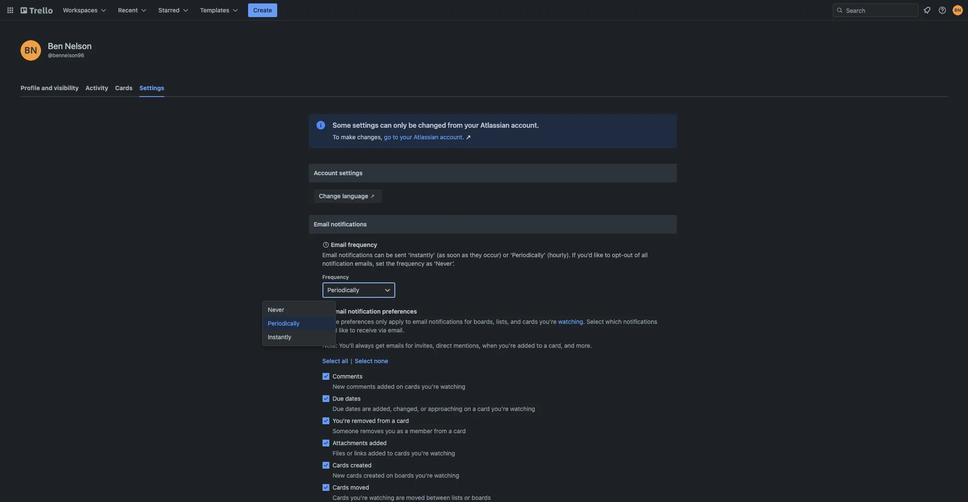 Task type: describe. For each thing, give the bounding box(es) containing it.
cards up changed,
[[405, 383, 420, 391]]

apply
[[389, 318, 404, 326]]

1 horizontal spatial atlassian
[[480, 122, 510, 129]]

when
[[482, 342, 497, 350]]

0 horizontal spatial ben nelson (bennelson96) image
[[21, 40, 41, 61]]

cards link
[[115, 80, 133, 96]]

you'd inside email notifications can be sent 'instantly' (as soon as they occur) or 'periodically' (hourly). if you'd like to opt-out of all notification emails, set the frequency as 'never'.
[[577, 252, 592, 259]]

change
[[319, 193, 341, 200]]

select none button
[[355, 357, 388, 366]]

select all button
[[322, 357, 348, 366]]

activity
[[86, 84, 108, 92]]

settings for some
[[353, 122, 379, 129]]

cards down cards created
[[347, 472, 362, 480]]

1 horizontal spatial moved
[[406, 495, 425, 502]]

cards moved
[[333, 484, 369, 492]]

on for cards
[[396, 383, 403, 391]]

profile
[[21, 84, 40, 92]]

email notifications
[[314, 221, 367, 228]]

0 horizontal spatial select
[[322, 358, 340, 365]]

nelson
[[65, 41, 92, 51]]

2 horizontal spatial on
[[464, 406, 471, 413]]

ben
[[48, 41, 63, 51]]

mentions,
[[454, 342, 481, 350]]

changed,
[[393, 406, 419, 413]]

or right changed,
[[421, 406, 426, 413]]

(hourly).
[[547, 252, 571, 259]]

or down attachments
[[347, 450, 353, 457]]

notifications up direct
[[429, 318, 463, 326]]

make
[[341, 133, 356, 141]]

1 horizontal spatial your
[[464, 122, 479, 129]]

1 horizontal spatial preferences
[[382, 308, 417, 315]]

starred
[[158, 6, 180, 14]]

|
[[351, 358, 352, 365]]

watching link
[[558, 318, 583, 326]]

to make changes,
[[333, 133, 384, 141]]

. select which notifications you'd like to receive via email.
[[322, 318, 657, 334]]

lists
[[452, 495, 463, 502]]

open information menu image
[[938, 6, 947, 15]]

due for due dates
[[333, 395, 344, 403]]

dates for due dates are added, changed, or approaching on a card you're watching
[[345, 406, 361, 413]]

can for settings
[[380, 122, 392, 129]]

someone removes you as a member from a card
[[333, 428, 466, 435]]

removed
[[352, 418, 376, 425]]

approaching
[[428, 406, 462, 413]]

go to your atlassian account. link
[[384, 133, 473, 142]]

recent button
[[113, 3, 152, 17]]

0 horizontal spatial and
[[41, 84, 52, 92]]

0 vertical spatial boards
[[395, 472, 414, 480]]

the
[[386, 260, 395, 267]]

or inside email notifications can be sent 'instantly' (as soon as they occur) or 'periodically' (hourly). if you'd like to opt-out of all notification emails, set the frequency as 'never'.
[[503, 252, 509, 259]]

from for changed
[[448, 122, 463, 129]]

1 vertical spatial periodically
[[268, 320, 300, 327]]

new cards created on boards you're watching
[[333, 472, 459, 480]]

settings for account
[[339, 169, 363, 177]]

someone
[[333, 428, 359, 435]]

sent
[[395, 252, 406, 259]]

a right approaching
[[473, 406, 476, 413]]

0 horizontal spatial from
[[377, 418, 390, 425]]

comments
[[347, 383, 376, 391]]

email
[[413, 318, 427, 326]]

ben nelson (bennelson96) image inside primary element
[[953, 5, 963, 15]]

added,
[[373, 406, 392, 413]]

emails,
[[355, 260, 374, 267]]

1 vertical spatial are
[[396, 495, 405, 502]]

due dates are added, changed, or approaching on a card you're watching
[[333, 406, 535, 413]]

none
[[374, 358, 388, 365]]

soon
[[447, 252, 460, 259]]

these
[[322, 318, 339, 326]]

removes
[[360, 428, 384, 435]]

to right the go
[[393, 133, 398, 141]]

some
[[333, 122, 351, 129]]

new for new cards created on boards you're watching
[[333, 472, 345, 480]]

opt-
[[612, 252, 624, 259]]

change language link
[[314, 190, 382, 203]]

0 horizontal spatial are
[[362, 406, 371, 413]]

frequency
[[322, 274, 349, 281]]

you'd inside . select which notifications you'd like to receive via email.
[[322, 327, 337, 334]]

account
[[314, 169, 338, 177]]

(as
[[437, 252, 445, 259]]

email frequency
[[331, 241, 377, 249]]

new for new comments added on cards you're watching
[[333, 383, 345, 391]]

notification inside email notifications can be sent 'instantly' (as soon as they occur) or 'periodically' (hourly). if you'd like to opt-out of all notification emails, set the frequency as 'never'.
[[322, 260, 353, 267]]

cards for cards moved
[[333, 484, 349, 492]]

go to your atlassian account.
[[384, 133, 464, 141]]

card,
[[549, 342, 563, 350]]

account settings
[[314, 169, 363, 177]]

1 vertical spatial all
[[342, 358, 348, 365]]

email for email notifications
[[314, 221, 329, 228]]

visibility
[[54, 84, 79, 92]]

to left card,
[[537, 342, 542, 350]]

workspaces button
[[58, 3, 111, 17]]

added left card,
[[518, 342, 535, 350]]

0 horizontal spatial as
[[397, 428, 403, 435]]

comments
[[333, 373, 363, 380]]

you're
[[333, 418, 350, 425]]

a left card,
[[544, 342, 547, 350]]

note:
[[322, 342, 337, 350]]

bennelson96
[[53, 52, 84, 59]]

boards,
[[474, 318, 495, 326]]

1 horizontal spatial as
[[426, 260, 432, 267]]

select inside . select which notifications you'd like to receive via email.
[[587, 318, 604, 326]]

out
[[624, 252, 633, 259]]

set
[[376, 260, 384, 267]]

if
[[572, 252, 576, 259]]

Search field
[[843, 4, 918, 17]]

0 vertical spatial as
[[462, 252, 468, 259]]

new comments added on cards you're watching
[[333, 383, 465, 391]]

attachments
[[333, 440, 368, 447]]

0 horizontal spatial moved
[[351, 484, 369, 492]]

ben nelson @ bennelson96
[[48, 41, 92, 59]]

cards for cards created
[[333, 462, 349, 469]]

links
[[354, 450, 367, 457]]

profile and visibility link
[[21, 80, 79, 96]]

lists,
[[496, 318, 509, 326]]

all inside email notifications can be sent 'instantly' (as soon as they occur) or 'periodically' (hourly). if you'd like to opt-out of all notification emails, set the frequency as 'never'.
[[642, 252, 648, 259]]

always
[[355, 342, 374, 350]]

or right the lists
[[464, 495, 470, 502]]

settings
[[139, 84, 164, 92]]

profile and visibility
[[21, 84, 79, 92]]

between
[[426, 495, 450, 502]]

0 horizontal spatial for
[[406, 342, 413, 350]]

language
[[342, 193, 368, 200]]



Task type: locate. For each thing, give the bounding box(es) containing it.
0 horizontal spatial be
[[386, 252, 393, 259]]

to left receive
[[350, 327, 355, 334]]

1 vertical spatial from
[[377, 418, 390, 425]]

1 horizontal spatial from
[[434, 428, 447, 435]]

boards right the lists
[[472, 495, 491, 502]]

create button
[[248, 3, 277, 17]]

change language
[[319, 193, 368, 200]]

0 horizontal spatial frequency
[[348, 241, 377, 249]]

email inside email notifications can be sent 'instantly' (as soon as they occur) or 'periodically' (hourly). if you'd like to opt-out of all notification emails, set the frequency as 'never'.
[[322, 252, 337, 259]]

1 vertical spatial dates
[[345, 406, 361, 413]]

due dates
[[333, 395, 361, 403]]

0 vertical spatial settings
[[353, 122, 379, 129]]

email notification preferences
[[331, 308, 417, 315]]

as right you
[[397, 428, 403, 435]]

0 vertical spatial all
[[642, 252, 648, 259]]

only up via
[[376, 318, 387, 326]]

added
[[518, 342, 535, 350], [377, 383, 395, 391], [369, 440, 387, 447], [368, 450, 386, 457]]

a down approaching
[[449, 428, 452, 435]]

all
[[642, 252, 648, 259], [342, 358, 348, 365]]

1 vertical spatial frequency
[[397, 260, 424, 267]]

card down approaching
[[454, 428, 466, 435]]

0 horizontal spatial like
[[339, 327, 348, 334]]

0 horizontal spatial account.
[[440, 133, 464, 141]]

and right lists,
[[511, 318, 521, 326]]

note: you'll always get emails for invites, direct mentions, when you're added to a card, and more.
[[322, 342, 592, 350]]

primary element
[[0, 0, 968, 21]]

1 horizontal spatial for
[[464, 318, 472, 326]]

1 vertical spatial like
[[339, 327, 348, 334]]

1 new from the top
[[333, 383, 345, 391]]

1 vertical spatial atlassian
[[414, 133, 438, 141]]

2 due from the top
[[333, 406, 344, 413]]

0 vertical spatial can
[[380, 122, 392, 129]]

for
[[464, 318, 472, 326], [406, 342, 413, 350]]

2 horizontal spatial and
[[564, 342, 575, 350]]

0 vertical spatial notification
[[322, 260, 353, 267]]

1 vertical spatial and
[[511, 318, 521, 326]]

which
[[606, 318, 622, 326]]

select down note:
[[322, 358, 340, 365]]

back to home image
[[21, 3, 53, 17]]

2 vertical spatial as
[[397, 428, 403, 435]]

'never'.
[[434, 260, 455, 267]]

instantly
[[268, 334, 291, 341]]

2 horizontal spatial as
[[462, 252, 468, 259]]

be up the go to your atlassian account.
[[409, 122, 417, 129]]

direct
[[436, 342, 452, 350]]

on right approaching
[[464, 406, 471, 413]]

to left "email"
[[405, 318, 411, 326]]

moved down cards created
[[351, 484, 369, 492]]

email for email notifications can be sent 'instantly' (as soon as they occur) or 'periodically' (hourly). if you'd like to opt-out of all notification emails, set the frequency as 'never'.
[[322, 252, 337, 259]]

1 vertical spatial on
[[464, 406, 471, 413]]

0 vertical spatial dates
[[345, 395, 361, 403]]

due
[[333, 395, 344, 403], [333, 406, 344, 413]]

can up the go
[[380, 122, 392, 129]]

0 vertical spatial frequency
[[348, 241, 377, 249]]

go
[[384, 133, 391, 141]]

0 vertical spatial moved
[[351, 484, 369, 492]]

cards down files
[[333, 462, 349, 469]]

1 horizontal spatial like
[[594, 252, 603, 259]]

1 vertical spatial due
[[333, 406, 344, 413]]

'periodically'
[[510, 252, 546, 259]]

changed
[[418, 122, 446, 129]]

0 vertical spatial periodically
[[327, 287, 359, 294]]

0 vertical spatial for
[[464, 318, 472, 326]]

like down these
[[339, 327, 348, 334]]

1 due from the top
[[333, 395, 344, 403]]

1 horizontal spatial ben nelson (bennelson96) image
[[953, 5, 963, 15]]

due for due dates are added, changed, or approaching on a card you're watching
[[333, 406, 344, 413]]

0 vertical spatial and
[[41, 84, 52, 92]]

these preferences only apply to email notifications for boards, lists, and cards you're watching
[[322, 318, 583, 326]]

0 horizontal spatial boards
[[395, 472, 414, 480]]

1 vertical spatial account.
[[440, 133, 464, 141]]

account.
[[511, 122, 539, 129], [440, 133, 464, 141]]

activity link
[[86, 80, 108, 96]]

or right occur)
[[503, 252, 509, 259]]

1 vertical spatial only
[[376, 318, 387, 326]]

moved left between
[[406, 495, 425, 502]]

dates for due dates
[[345, 395, 361, 403]]

card
[[477, 406, 490, 413], [397, 418, 409, 425], [454, 428, 466, 435]]

ben nelson (bennelson96) image
[[953, 5, 963, 15], [21, 40, 41, 61]]

email down email notifications
[[331, 241, 346, 249]]

dates down 'due dates'
[[345, 406, 361, 413]]

a up you
[[392, 418, 395, 425]]

cards for cards you're watching are moved between lists or boards
[[333, 495, 349, 502]]

invites,
[[415, 342, 434, 350]]

settings up changes, at the left top of page
[[353, 122, 379, 129]]

be inside email notifications can be sent 'instantly' (as soon as they occur) or 'periodically' (hourly). if you'd like to opt-out of all notification emails, set the frequency as 'never'.
[[386, 252, 393, 259]]

0 vertical spatial are
[[362, 406, 371, 413]]

you'd right the if
[[577, 252, 592, 259]]

0 vertical spatial you'd
[[577, 252, 592, 259]]

settings link
[[139, 80, 164, 97]]

0 notifications image
[[922, 5, 932, 15]]

emails
[[386, 342, 404, 350]]

1 vertical spatial can
[[374, 252, 384, 259]]

boards
[[395, 472, 414, 480], [472, 495, 491, 502]]

dates down comments
[[345, 395, 361, 403]]

you
[[385, 428, 395, 435]]

1 vertical spatial created
[[364, 472, 385, 480]]

notifications
[[331, 221, 367, 228], [339, 252, 373, 259], [429, 318, 463, 326], [623, 318, 657, 326]]

0 vertical spatial preferences
[[382, 308, 417, 315]]

1 vertical spatial your
[[400, 133, 412, 141]]

you'd
[[577, 252, 592, 259], [322, 327, 337, 334]]

ben nelson (bennelson96) image left @
[[21, 40, 41, 61]]

a left member
[[405, 428, 408, 435]]

as left they
[[462, 252, 468, 259]]

workspaces
[[63, 6, 98, 14]]

all right of
[[642, 252, 648, 259]]

0 vertical spatial new
[[333, 383, 345, 391]]

recent
[[118, 6, 138, 14]]

cards down cards created
[[333, 484, 349, 492]]

added down removes
[[369, 440, 387, 447]]

1 vertical spatial boards
[[472, 495, 491, 502]]

ben nelson (bennelson96) image right open information menu 'icon'
[[953, 5, 963, 15]]

email up 'frequency'
[[322, 252, 337, 259]]

all left '|'
[[342, 358, 348, 365]]

1 horizontal spatial and
[[511, 318, 521, 326]]

email for email frequency
[[331, 241, 346, 249]]

on for boards
[[386, 472, 393, 480]]

1 horizontal spatial boards
[[472, 495, 491, 502]]

from right member
[[434, 428, 447, 435]]

like inside email notifications can be sent 'instantly' (as soon as they occur) or 'periodically' (hourly). if you'd like to opt-out of all notification emails, set the frequency as 'never'.
[[594, 252, 603, 259]]

0 vertical spatial only
[[393, 122, 407, 129]]

1 vertical spatial preferences
[[341, 318, 374, 326]]

can for notifications
[[374, 252, 384, 259]]

1 horizontal spatial periodically
[[327, 287, 359, 294]]

added up added,
[[377, 383, 395, 391]]

email for email notification preferences
[[331, 308, 346, 315]]

0 horizontal spatial you'd
[[322, 327, 337, 334]]

periodically down 'frequency'
[[327, 287, 359, 294]]

more.
[[576, 342, 592, 350]]

1 dates from the top
[[345, 395, 361, 403]]

1 vertical spatial settings
[[339, 169, 363, 177]]

email down change
[[314, 221, 329, 228]]

cards right lists,
[[522, 318, 538, 326]]

notifications inside email notifications can be sent 'instantly' (as soon as they occur) or 'periodically' (hourly). if you'd like to opt-out of all notification emails, set the frequency as 'never'.
[[339, 252, 373, 259]]

0 vertical spatial like
[[594, 252, 603, 259]]

attachments added
[[333, 440, 387, 447]]

you're
[[539, 318, 557, 326], [499, 342, 516, 350], [422, 383, 439, 391], [491, 406, 509, 413], [411, 450, 429, 457], [415, 472, 433, 480], [351, 495, 368, 502]]

1 horizontal spatial frequency
[[397, 260, 424, 267]]

2 horizontal spatial card
[[477, 406, 490, 413]]

0 vertical spatial account.
[[511, 122, 539, 129]]

changes,
[[357, 133, 382, 141]]

select all | select none
[[322, 358, 388, 365]]

notification up 'frequency'
[[322, 260, 353, 267]]

on up changed,
[[396, 383, 403, 391]]

select right .
[[587, 318, 604, 326]]

never
[[268, 306, 284, 314]]

1 horizontal spatial only
[[393, 122, 407, 129]]

added right links in the bottom left of the page
[[368, 450, 386, 457]]

occur)
[[484, 252, 501, 259]]

on down files or links added to cards you're watching
[[386, 472, 393, 480]]

notifications down email frequency
[[339, 252, 373, 259]]

some settings can only be changed from your atlassian account.
[[333, 122, 539, 129]]

like left "opt-"
[[594, 252, 603, 259]]

are up the removed
[[362, 406, 371, 413]]

0 vertical spatial card
[[477, 406, 490, 413]]

email up these
[[331, 308, 346, 315]]

0 horizontal spatial your
[[400, 133, 412, 141]]

1 vertical spatial notification
[[348, 308, 381, 315]]

2 dates from the top
[[345, 406, 361, 413]]

frequency down sent at left bottom
[[397, 260, 424, 267]]

frequency up emails,
[[348, 241, 377, 249]]

and right card,
[[564, 342, 575, 350]]

2 vertical spatial and
[[564, 342, 575, 350]]

can inside email notifications can be sent 'instantly' (as soon as they occur) or 'periodically' (hourly). if you'd like to opt-out of all notification emails, set the frequency as 'never'.
[[374, 252, 384, 259]]

cards you're watching are moved between lists or boards
[[333, 495, 491, 502]]

periodically up instantly
[[268, 320, 300, 327]]

templates button
[[195, 3, 243, 17]]

to inside . select which notifications you'd like to receive via email.
[[350, 327, 355, 334]]

1 horizontal spatial you'd
[[577, 252, 592, 259]]

1 horizontal spatial be
[[409, 122, 417, 129]]

1 vertical spatial ben nelson (bennelson96) image
[[21, 40, 41, 61]]

notifications right which
[[623, 318, 657, 326]]

preferences up apply
[[382, 308, 417, 315]]

1 vertical spatial be
[[386, 252, 393, 259]]

you'd down these
[[322, 327, 337, 334]]

frequency inside email notifications can be sent 'instantly' (as soon as they occur) or 'periodically' (hourly). if you'd like to opt-out of all notification emails, set the frequency as 'never'.
[[397, 260, 424, 267]]

created down cards created
[[364, 472, 385, 480]]

your right changed
[[464, 122, 479, 129]]

cards created
[[333, 462, 372, 469]]

0 horizontal spatial only
[[376, 318, 387, 326]]

receive
[[357, 327, 377, 334]]

to left "opt-"
[[605, 252, 610, 259]]

2 horizontal spatial from
[[448, 122, 463, 129]]

can up set
[[374, 252, 384, 259]]

1 horizontal spatial select
[[355, 358, 373, 365]]

notification up receive
[[348, 308, 381, 315]]

1 vertical spatial moved
[[406, 495, 425, 502]]

sm image
[[368, 192, 377, 201]]

cards for cards
[[115, 84, 133, 92]]

settings up language
[[339, 169, 363, 177]]

1 horizontal spatial card
[[454, 428, 466, 435]]

cards down cards moved
[[333, 495, 349, 502]]

card right approaching
[[477, 406, 490, 413]]

to down you
[[387, 450, 393, 457]]

1 horizontal spatial on
[[396, 383, 403, 391]]

from right changed
[[448, 122, 463, 129]]

of
[[634, 252, 640, 259]]

and
[[41, 84, 52, 92], [511, 318, 521, 326], [564, 342, 575, 350]]

'instantly'
[[408, 252, 435, 259]]

card up someone removes you as a member from a card
[[397, 418, 409, 425]]

new down comments
[[333, 383, 345, 391]]

from down added,
[[377, 418, 390, 425]]

0 horizontal spatial on
[[386, 472, 393, 480]]

0 horizontal spatial periodically
[[268, 320, 300, 327]]

0 vertical spatial created
[[351, 462, 372, 469]]

0 vertical spatial atlassian
[[480, 122, 510, 129]]

get
[[376, 342, 385, 350]]

0 vertical spatial due
[[333, 395, 344, 403]]

can
[[380, 122, 392, 129], [374, 252, 384, 259]]

via
[[379, 327, 386, 334]]

you'll
[[339, 342, 354, 350]]

email.
[[388, 327, 404, 334]]

create
[[253, 6, 272, 14]]

0 vertical spatial on
[[396, 383, 403, 391]]

1 vertical spatial card
[[397, 418, 409, 425]]

from for member
[[434, 428, 447, 435]]

notifications inside . select which notifications you'd like to receive via email.
[[623, 318, 657, 326]]

cards right "activity"
[[115, 84, 133, 92]]

preferences up receive
[[341, 318, 374, 326]]

for left boards,
[[464, 318, 472, 326]]

select
[[587, 318, 604, 326], [322, 358, 340, 365], [355, 358, 373, 365]]

2 vertical spatial from
[[434, 428, 447, 435]]

new
[[333, 383, 345, 391], [333, 472, 345, 480]]

be up the the
[[386, 252, 393, 259]]

and right profile
[[41, 84, 52, 92]]

2 horizontal spatial select
[[587, 318, 604, 326]]

files
[[333, 450, 345, 457]]

1 horizontal spatial all
[[642, 252, 648, 259]]

2 vertical spatial card
[[454, 428, 466, 435]]

select right '|'
[[355, 358, 373, 365]]

frequency
[[348, 241, 377, 249], [397, 260, 424, 267]]

settings
[[353, 122, 379, 129], [339, 169, 363, 177]]

0 horizontal spatial all
[[342, 358, 348, 365]]

new down cards created
[[333, 472, 345, 480]]

0 vertical spatial your
[[464, 122, 479, 129]]

only up the go to your atlassian account.
[[393, 122, 407, 129]]

notifications up email frequency
[[331, 221, 367, 228]]

you're removed from a card
[[333, 418, 409, 425]]

created down links in the bottom left of the page
[[351, 462, 372, 469]]

2 new from the top
[[333, 472, 345, 480]]

files or links added to cards you're watching
[[333, 450, 455, 457]]

1 horizontal spatial account.
[[511, 122, 539, 129]]

0 horizontal spatial atlassian
[[414, 133, 438, 141]]

from
[[448, 122, 463, 129], [377, 418, 390, 425], [434, 428, 447, 435]]

to inside email notifications can be sent 'instantly' (as soon as they occur) or 'periodically' (hourly). if you'd like to opt-out of all notification emails, set the frequency as 'never'.
[[605, 252, 610, 259]]

1 vertical spatial as
[[426, 260, 432, 267]]

0 vertical spatial from
[[448, 122, 463, 129]]

search image
[[836, 7, 843, 14]]

0 vertical spatial be
[[409, 122, 417, 129]]

a
[[544, 342, 547, 350], [473, 406, 476, 413], [392, 418, 395, 425], [405, 428, 408, 435], [449, 428, 452, 435]]

to
[[393, 133, 398, 141], [605, 252, 610, 259], [405, 318, 411, 326], [350, 327, 355, 334], [537, 342, 542, 350], [387, 450, 393, 457]]

like inside . select which notifications you'd like to receive via email.
[[339, 327, 348, 334]]

.
[[583, 318, 585, 326]]

starred button
[[153, 3, 193, 17]]

as down 'instantly'
[[426, 260, 432, 267]]

@
[[48, 52, 53, 59]]

email
[[314, 221, 329, 228], [331, 241, 346, 249], [322, 252, 337, 259], [331, 308, 346, 315]]

your right the go
[[400, 133, 412, 141]]

cards down someone removes you as a member from a card
[[394, 450, 410, 457]]

to
[[333, 133, 339, 141]]

are down new cards created on boards you're watching
[[396, 495, 405, 502]]

boards up cards you're watching are moved between lists or boards
[[395, 472, 414, 480]]

for right emails
[[406, 342, 413, 350]]

notification
[[322, 260, 353, 267], [348, 308, 381, 315]]

created
[[351, 462, 372, 469], [364, 472, 385, 480]]

your
[[464, 122, 479, 129], [400, 133, 412, 141]]



Task type: vqa. For each thing, say whether or not it's contained in the screenshot.


